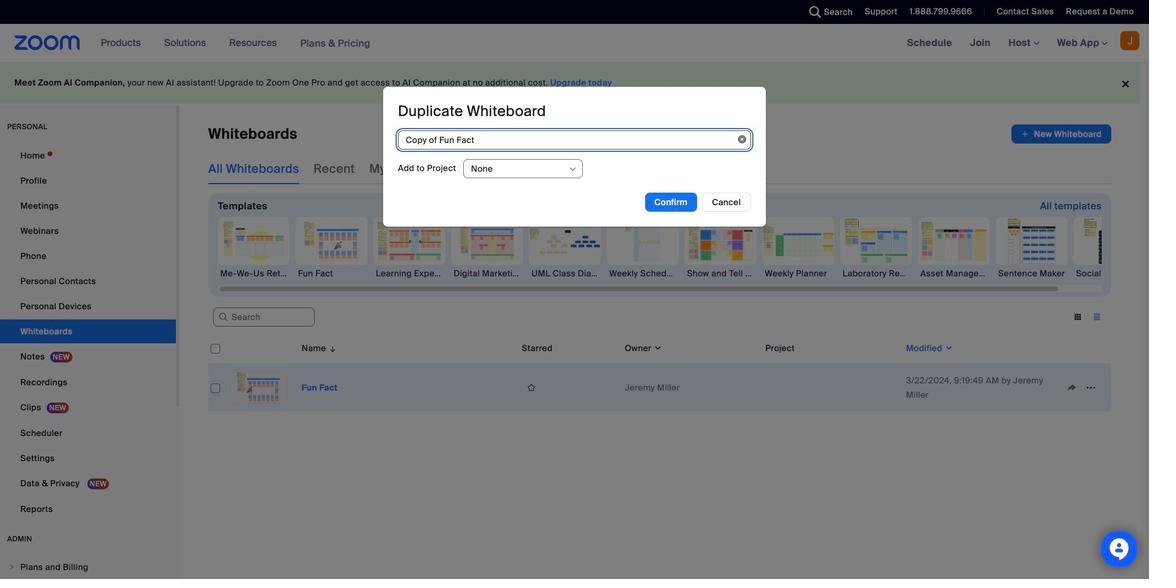 Task type: describe. For each thing, give the bounding box(es) containing it.
digital marketing canvas element
[[451, 268, 523, 280]]

zoom logo image
[[14, 35, 80, 50]]

tabs of all whiteboard page tab list
[[208, 153, 732, 184]]

0 vertical spatial fun fact element
[[296, 268, 368, 280]]

Search text field
[[213, 308, 315, 327]]

sentence maker element
[[996, 268, 1068, 280]]

uml class diagram element
[[529, 268, 601, 280]]

laboratory report element
[[840, 268, 912, 280]]

grid mode, not selected image
[[1068, 312, 1088, 323]]

weekly schedule element
[[607, 268, 679, 280]]

meetings navigation
[[898, 24, 1149, 63]]

weekly planner element
[[763, 268, 834, 280]]



Task type: vqa. For each thing, say whether or not it's contained in the screenshot.
Fun Fact 'element' to the top
yes



Task type: locate. For each thing, give the bounding box(es) containing it.
product information navigation
[[92, 24, 379, 63]]

1 vertical spatial fun fact element
[[302, 383, 338, 393]]

me-we-us retrospective element
[[218, 268, 290, 280]]

show and tell with a twist element
[[685, 268, 757, 280]]

Whiteboard Title text field
[[398, 131, 751, 150]]

asset management element
[[918, 268, 990, 280]]

fun fact, modified at mar 22, 2024 by jeremy miller, link image
[[230, 372, 287, 404]]

application
[[1012, 125, 1112, 144], [208, 333, 1121, 421], [522, 379, 615, 397]]

show options image
[[568, 165, 578, 174]]

social emotional learning element
[[1074, 268, 1146, 280]]

banner
[[0, 24, 1149, 63]]

heading
[[398, 102, 546, 120]]

footer
[[0, 62, 1140, 104]]

thumbnail of fun fact image
[[230, 372, 287, 403]]

list mode, selected image
[[1088, 312, 1107, 323]]

dialog
[[383, 87, 766, 227]]

fun fact element
[[296, 268, 368, 280], [302, 383, 338, 393]]

cell
[[761, 365, 901, 412]]

learning experience canvas element
[[374, 268, 445, 280]]

arrow down image
[[326, 341, 337, 356]]

personal menu menu
[[0, 144, 176, 523]]



